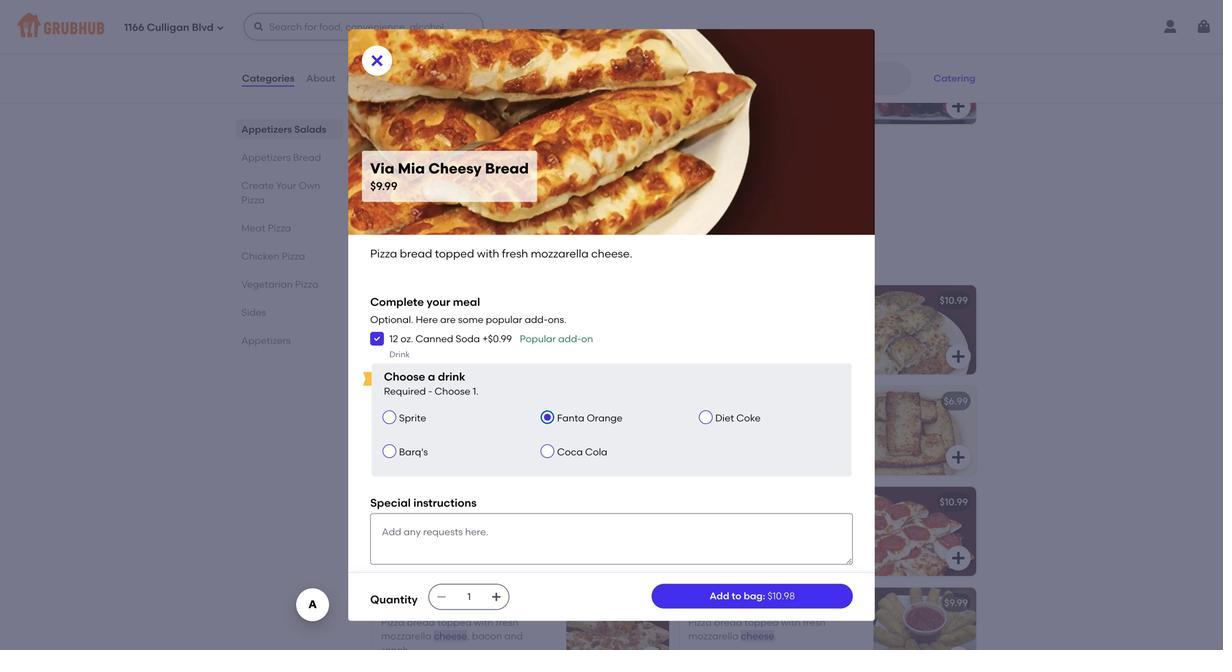 Task type: vqa. For each thing, say whether or not it's contained in the screenshot.
Fanta Orange
yes



Task type: describe. For each thing, give the bounding box(es) containing it.
. for mozzarella
[[775, 630, 777, 642]]

pizza bread topped with fresh mozzarella cheese.
[[370, 247, 633, 260]]

garlic bread image
[[874, 386, 977, 475]]

svg image for via mia pesto bread image
[[951, 348, 967, 365]]

ranch.
[[381, 644, 411, 650]]

, for cucumber,
[[812, 64, 815, 75]]

cheese down are in the left of the page
[[434, 328, 467, 340]]

blvd
[[192, 21, 214, 34]]

create your own pizza tab
[[241, 178, 337, 207]]

and inside , bacon and ranch.
[[505, 630, 523, 642]]

required
[[384, 385, 426, 397]]

jalapeno
[[381, 395, 427, 407]]

bread inside appetizers bread tab
[[293, 152, 321, 163]]

Input item quantity number field
[[454, 585, 484, 609]]

1.
[[473, 385, 479, 397]]

canned
[[416, 333, 454, 345]]

1/2
[[689, 415, 702, 426]]

about button
[[306, 54, 336, 103]]

pizza bread topped with fresh mozzarella for bacon ranch sticks
[[381, 616, 519, 642]]

pizza bread topped with fresh mozzarella for mozzarella sticks
[[689, 616, 826, 642]]

fresh for mozzarella sticks
[[803, 616, 826, 628]]

here
[[416, 314, 438, 325]]

hearts, inside , artichoke hearts, olives, cucumber, pepperoncini and carrots.
[[735, 78, 767, 89]]

instructions
[[414, 496, 477, 510]]

culligan
[[147, 21, 189, 34]]

own
[[299, 180, 320, 191]]

some
[[458, 314, 484, 325]]

bread inside pizza bread dusted with via mia feta cheese and via mia seasoning.
[[407, 516, 435, 527]]

lettuce, tomatoes, cheese
[[689, 64, 812, 75]]

popular
[[486, 314, 523, 325]]

svg image for garlic bread image
[[951, 449, 967, 466]]

olives, inside the lettuce, cherry tomatoes, onion, olives, cucumber, artichoke hearts, carrots, pepperoncini and feta .
[[381, 178, 410, 190]]

popular
[[520, 333, 556, 345]]

coca cola
[[557, 446, 608, 458]]

carrots,
[[381, 192, 417, 204]]

appetizers up the create
[[241, 152, 291, 163]]

. inside the lettuce, cherry tomatoes, onion, olives, cucumber, artichoke hearts, carrots, pepperoncini and feta .
[[415, 206, 417, 218]]

fresh for bacon ranch sticks
[[496, 616, 519, 628]]

olives, inside , olives, pepperoncini and carrots.
[[420, 78, 448, 89]]

svg image for via mia greek salad "image"
[[643, 199, 660, 215]]

via mia greek salad
[[381, 145, 477, 157]]

bacon
[[472, 630, 502, 642]]

quantity
[[370, 593, 418, 606]]

mozzarella
[[689, 597, 740, 609]]

jalapeno sticks
[[381, 395, 457, 407]]

cucumber, inside the lettuce, cherry tomatoes, onion, olives, cucumber, artichoke hearts, carrots, pepperoncini and feta .
[[412, 178, 462, 190]]

svg image for 'via mia chef salad' image
[[643, 98, 660, 115]]

mozzarella inside 1/2 loaf french bread. special garlic sauce and via mia spices, topped with mozzarella
[[710, 443, 761, 454]]

$9.99 for pizza bread topped with fresh mozzarella
[[945, 597, 969, 609]]

and inside pizza bread dusted with via mia feta cheese and via mia seasoning.
[[417, 530, 436, 541]]

sauce
[[689, 429, 717, 440]]

via for via mia cheesy bread
[[381, 295, 397, 306]]

appetizers bread tab
[[241, 150, 337, 165]]

via mia greek bread
[[381, 496, 478, 508]]

via for via mia greek salad
[[381, 145, 397, 157]]

$10.99 for pizza bread topped with fresh mozzarella
[[940, 295, 969, 306]]

bread for mozzarella sticks image
[[714, 616, 743, 628]]

, artichoke hearts, olives, cucumber, pepperoncini and carrots.
[[689, 64, 850, 103]]

$6.99
[[944, 395, 969, 407]]

diet
[[716, 412, 734, 424]]

soda
[[456, 333, 480, 345]]

mozzarella for mozzarella sticks image
[[689, 630, 739, 642]]

bread for bacon ranch sticks image
[[407, 616, 435, 628]]

via mia greek bread image
[[567, 487, 669, 576]]

lettuce, for lettuce, tomatoes,
[[689, 64, 727, 75]]

via mia cheesy bread $9.99
[[370, 160, 529, 193]]

pizza bread, topped with mozarella
[[381, 415, 544, 426]]

feta inside pizza bread dusted with via mia feta cheese and via mia seasoning.
[[530, 516, 549, 527]]

coca
[[557, 446, 583, 458]]

bacon
[[381, 597, 412, 609]]

sides
[[241, 307, 266, 318]]

salad for cucumber,
[[444, 44, 471, 56]]

cola
[[585, 446, 608, 458]]

$0.99
[[488, 333, 512, 345]]

vegetarian
[[241, 278, 293, 290]]

pepperoncini inside the lettuce, cherry tomatoes, onion, olives, cucumber, artichoke hearts, carrots, pepperoncini and feta .
[[419, 192, 481, 204]]

complete
[[370, 295, 424, 309]]

catering
[[934, 72, 976, 84]]

create your own pizza
[[241, 180, 320, 206]]

fanta orange
[[557, 412, 623, 424]]

topped for via mia cheesy bread image
[[438, 314, 472, 326]]

1 horizontal spatial add-
[[559, 333, 582, 345]]

pepperoncini inside , olives, pepperoncini and carrots.
[[450, 78, 512, 89]]

jalapeno sticks image
[[567, 386, 669, 475]]

via mia chef salad
[[381, 44, 471, 56]]

bag:
[[744, 590, 766, 602]]

sticks for mozzarella sticks
[[742, 597, 770, 609]]

mozzarella sticks image
[[874, 588, 977, 650]]

popular add-on
[[520, 333, 593, 345]]

cucumber, inside , artichoke hearts, olives, cucumber, pepperoncini and carrots.
[[800, 78, 850, 89]]

via mia garden salad
[[689, 44, 792, 56]]

greek for bread
[[419, 496, 447, 508]]

via mia pesto bread image
[[874, 285, 977, 374]]

create
[[241, 180, 274, 191]]

appetizers up the complete
[[370, 253, 449, 271]]

Search Via Mia Pizza search field
[[780, 72, 885, 85]]

+
[[483, 333, 488, 345]]

cheese.
[[592, 247, 633, 260]]

, olives, pepperoncini and carrots.
[[381, 78, 533, 103]]

catering button
[[928, 63, 982, 93]]

your
[[427, 295, 451, 309]]

fresh for via mia cheesy bread
[[496, 314, 519, 326]]

drink
[[390, 349, 410, 359]]

and inside , olives, pepperoncini and carrots.
[[514, 78, 533, 89]]

appetizers tab
[[241, 333, 337, 348]]

topped for jalapeno sticks image
[[440, 415, 474, 426]]

vegetarian pizza
[[241, 278, 319, 290]]

$9.99 for lettuce, ham, cucumber, tomatoes,
[[638, 44, 661, 56]]

olives, inside , artichoke hearts, olives, cucumber, pepperoncini and carrots.
[[769, 78, 798, 89]]

oz.
[[401, 333, 413, 345]]

barq's
[[399, 446, 428, 458]]

garlic bread
[[689, 395, 748, 407]]

main navigation navigation
[[0, 0, 1224, 54]]

bacon ranch sticks image
[[567, 588, 669, 650]]

special inside 1/2 loaf french bread. special garlic sauce and via mia spices, topped with mozzarella
[[792, 415, 826, 426]]

via for via mia greek bread
[[381, 496, 397, 508]]

add- inside complete your meal optional. here are some popular add-ons.
[[525, 314, 548, 325]]

sides tab
[[241, 305, 337, 320]]

garden
[[726, 44, 762, 56]]

meat pizza tab
[[241, 221, 337, 235]]

lettuce, for lettuce, ham, cucumber, tomatoes,
[[381, 64, 419, 75]]

to
[[732, 590, 742, 602]]

chef
[[419, 44, 442, 56]]

tomatoes, inside lettuce, ham, cucumber, tomatoes, cheese
[[500, 64, 547, 75]]

meat pizza
[[241, 222, 291, 234]]

complete your meal optional. here are some popular add-ons.
[[370, 295, 567, 325]]

topped for pepperoni sticks image
[[745, 516, 779, 527]]

add
[[710, 590, 730, 602]]

garlic
[[829, 415, 855, 426]]

mia for via mia cheesy bread
[[399, 295, 417, 306]]

appetizers up appetizers bread tab
[[241, 123, 292, 135]]

$8.99
[[944, 44, 969, 56]]

topped for bacon ranch sticks image
[[438, 616, 472, 628]]

mia for via mia cheesy bread $9.99
[[398, 160, 425, 177]]

1 vertical spatial appetizers bread
[[370, 253, 496, 271]]

sprite
[[399, 412, 426, 424]]

mia down dusted
[[455, 530, 472, 541]]

sticks right ranch on the left bottom
[[447, 597, 475, 609]]

coke
[[737, 412, 761, 424]]

$10.99 for pizza bread dusted with via mia feta
[[940, 496, 969, 508]]

mia inside 1/2 loaf french bread. special garlic sauce and via mia spices, topped with mozzarella
[[757, 429, 774, 440]]

chicken pizza
[[241, 250, 305, 262]]

1 horizontal spatial choose
[[435, 385, 471, 397]]

cheesy for via mia cheesy bread
[[419, 295, 454, 306]]

via mia cheesy bread
[[381, 295, 485, 306]]

pizza bread dusted with via mia feta cheese and via mia seasoning.
[[381, 516, 549, 541]]

about
[[306, 72, 335, 84]]

loaf
[[705, 415, 722, 426]]

pepperoni sticks image
[[874, 487, 977, 576]]

mozarella
[[498, 415, 544, 426]]

via for via mia garden salad
[[689, 44, 704, 56]]

, bacon and ranch.
[[381, 630, 523, 650]]

artichoke inside the lettuce, cherry tomatoes, onion, olives, cucumber, artichoke hearts, carrots, pepperoncini and feta .
[[464, 178, 508, 190]]

topped for mozzarella sticks image
[[745, 616, 779, 628]]

. for via
[[467, 328, 470, 340]]

appetizers salads tab
[[241, 122, 337, 136]]

and inside , artichoke hearts, olives, cucumber, pepperoncini and carrots.
[[753, 91, 772, 103]]

appetizers salads
[[241, 123, 327, 135]]

, inside , bacon and ranch.
[[467, 630, 470, 642]]



Task type: locate. For each thing, give the bounding box(es) containing it.
with inside 1/2 loaf french bread. special garlic sauce and via mia spices, topped with mozzarella
[[689, 443, 708, 454]]

artichoke inside , artichoke hearts, olives, cucumber, pepperoncini and carrots.
[[689, 78, 733, 89]]

lettuce,
[[381, 64, 419, 75], [689, 64, 727, 75], [381, 164, 419, 176]]

0 horizontal spatial artichoke
[[464, 178, 508, 190]]

bread,
[[407, 415, 438, 426]]

cucumber, inside lettuce, ham, cucumber, tomatoes, cheese
[[448, 64, 498, 75]]

svg image for via mia cheesy bread image
[[643, 348, 660, 365]]

1 vertical spatial special
[[370, 496, 411, 510]]

0 horizontal spatial feta
[[504, 192, 523, 204]]

topped
[[435, 247, 474, 260], [438, 314, 472, 326], [440, 415, 474, 426], [810, 429, 845, 440], [745, 516, 779, 527], [438, 616, 472, 628], [745, 616, 779, 628]]

mozzarella left cheese.
[[531, 247, 589, 260]]

2 horizontal spatial olives,
[[769, 78, 798, 89]]

0 horizontal spatial .
[[415, 206, 417, 218]]

mia up carrots,
[[399, 145, 417, 157]]

olives, down ham,
[[420, 78, 448, 89]]

cheese inside lettuce, ham, cucumber, tomatoes, cheese
[[381, 78, 415, 89]]

olives, down lettuce, tomatoes, cheese
[[769, 78, 798, 89]]

feta inside the lettuce, cherry tomatoes, onion, olives, cucumber, artichoke hearts, carrots, pepperoncini and feta .
[[504, 192, 523, 204]]

cheesy up "here"
[[419, 295, 454, 306]]

0 horizontal spatial olives,
[[381, 178, 410, 190]]

appetizers bread up via mia cheesy bread
[[370, 253, 496, 271]]

carrots.
[[381, 91, 417, 103], [774, 91, 809, 103]]

mozzarella
[[531, 247, 589, 260], [381, 328, 432, 340], [710, 443, 761, 454], [689, 530, 739, 541], [381, 630, 432, 642], [689, 630, 739, 642]]

1 vertical spatial greek
[[419, 496, 447, 508]]

1 vertical spatial artichoke
[[464, 178, 508, 190]]

1 horizontal spatial feta
[[530, 516, 549, 527]]

cheese .
[[434, 328, 470, 340], [741, 630, 777, 642]]

cheese inside pizza bread dusted with via mia feta cheese and via mia seasoning.
[[381, 530, 415, 541]]

cheesy
[[429, 160, 482, 177], [419, 295, 454, 306]]

1 vertical spatial ,
[[415, 78, 417, 89]]

with
[[477, 247, 500, 260], [474, 314, 494, 326], [477, 415, 496, 426], [689, 443, 708, 454], [472, 516, 492, 527], [781, 516, 801, 527], [474, 616, 494, 628], [781, 616, 801, 628]]

1 carrots. from the left
[[381, 91, 417, 103]]

0 vertical spatial appetizers bread
[[241, 152, 321, 163]]

hearts, down lettuce, tomatoes, cheese
[[735, 78, 767, 89]]

pizza bread topped with fresh mozzarella for via mia cheesy bread
[[381, 314, 519, 340]]

lettuce, ham, cucumber, tomatoes, cheese
[[381, 64, 547, 89]]

cheese . for mozzarella sticks
[[741, 630, 777, 642]]

and
[[514, 78, 533, 89], [753, 91, 772, 103], [484, 192, 502, 204], [719, 429, 738, 440], [417, 530, 436, 541], [505, 630, 523, 642]]

bacon ranch sticks
[[381, 597, 475, 609]]

1 vertical spatial .
[[467, 328, 470, 340]]

. down carrots,
[[415, 206, 417, 218]]

fanta
[[557, 412, 585, 424]]

cheese . down bag: at the bottom right of page
[[741, 630, 777, 642]]

hearts, inside the lettuce, cherry tomatoes, onion, olives, cucumber, artichoke hearts, carrots, pepperoncini and feta .
[[510, 178, 542, 190]]

1 horizontal spatial olives,
[[420, 78, 448, 89]]

ons.
[[548, 314, 567, 325]]

mozzarella sticks
[[689, 597, 770, 609]]

$10.99
[[940, 295, 969, 306], [940, 496, 969, 508], [633, 597, 661, 609]]

via mia cheesy bread image
[[567, 285, 669, 374]]

special left instructions at the left bottom
[[370, 496, 411, 510]]

mia up seasoning.
[[511, 516, 528, 527]]

1 horizontal spatial special
[[792, 415, 826, 426]]

mozzarella down french
[[710, 443, 761, 454]]

ranch
[[414, 597, 444, 609]]

cheesy for via mia cheesy bread $9.99
[[429, 160, 482, 177]]

1 vertical spatial feta
[[530, 516, 549, 527]]

special up the spices,
[[792, 415, 826, 426]]

mia down barq's
[[399, 496, 417, 508]]

0 vertical spatial .
[[415, 206, 417, 218]]

cheese down the special instructions
[[381, 530, 415, 541]]

with inside pizza bread dusted with via mia feta cheese and via mia seasoning.
[[472, 516, 492, 527]]

bread
[[400, 247, 432, 260], [407, 314, 435, 326], [407, 516, 435, 527], [714, 516, 743, 527], [407, 616, 435, 628], [714, 616, 743, 628]]

chicken
[[241, 250, 280, 262]]

, inside , olives, pepperoncini and carrots.
[[415, 78, 417, 89]]

0 vertical spatial special
[[792, 415, 826, 426]]

2 vertical spatial ,
[[467, 630, 470, 642]]

0 horizontal spatial add-
[[525, 314, 548, 325]]

bread inside via mia cheesy bread $9.99
[[485, 160, 529, 177]]

mia down via mia greek salad
[[398, 160, 425, 177]]

appetizers bread
[[241, 152, 321, 163], [370, 253, 496, 271]]

0 horizontal spatial choose
[[384, 370, 425, 383]]

and inside the lettuce, cherry tomatoes, onion, olives, cucumber, artichoke hearts, carrots, pepperoncini and feta .
[[484, 192, 502, 204]]

choose a drink required - choose 1.
[[384, 370, 479, 397]]

0 vertical spatial feta
[[504, 192, 523, 204]]

mozzarella down optional.
[[381, 328, 432, 340]]

cucumber, down cherry
[[412, 178, 462, 190]]

pizza inside pizza bread dusted with via mia feta cheese and via mia seasoning.
[[381, 516, 405, 527]]

1 horizontal spatial hearts,
[[735, 78, 767, 89]]

1 horizontal spatial appetizers bread
[[370, 253, 496, 271]]

$10.99 button
[[680, 285, 977, 374]]

bread for via mia cheesy bread image
[[407, 314, 435, 326]]

mozzarella for via mia cheesy bread image
[[381, 328, 432, 340]]

0 vertical spatial $10.99
[[940, 295, 969, 306]]

2 vertical spatial cucumber,
[[412, 178, 462, 190]]

mia down bread.
[[757, 429, 774, 440]]

, right search icon
[[812, 64, 815, 75]]

tomatoes, inside the lettuce, cherry tomatoes, onion, olives, cucumber, artichoke hearts, carrots, pepperoncini and feta .
[[454, 164, 501, 176]]

reviews button
[[346, 54, 386, 103]]

mozzarella down mozzarella on the bottom of page
[[689, 630, 739, 642]]

cheese . for via mia cheesy bread
[[434, 328, 470, 340]]

carrots. down search icon
[[774, 91, 809, 103]]

mia left chef
[[399, 44, 417, 56]]

categories
[[242, 72, 295, 84]]

1 greek from the top
[[419, 145, 447, 157]]

0 vertical spatial pepperoncini
[[450, 78, 512, 89]]

2 vertical spatial .
[[775, 630, 777, 642]]

0 horizontal spatial special
[[370, 496, 411, 510]]

$9.99 for lettuce, cherry tomatoes, onion, olives, cucumber, artichoke hearts, carrots, pepperoncini and feta
[[638, 145, 661, 157]]

2 horizontal spatial ,
[[812, 64, 815, 75]]

0 vertical spatial choose
[[384, 370, 425, 383]]

ham,
[[422, 64, 446, 75]]

via inside via mia cheesy bread $9.99
[[370, 160, 395, 177]]

sticks down drink
[[429, 395, 457, 407]]

pepperoncini down the via mia chef salad at the top of page
[[450, 78, 512, 89]]

appetizers bread down appetizers salads
[[241, 152, 321, 163]]

2 horizontal spatial .
[[775, 630, 777, 642]]

0 vertical spatial greek
[[419, 145, 447, 157]]

artichoke down lettuce, tomatoes, cheese
[[689, 78, 733, 89]]

pizza inside tab
[[295, 278, 319, 290]]

0 horizontal spatial carrots.
[[381, 91, 417, 103]]

lettuce, inside lettuce, ham, cucumber, tomatoes, cheese
[[381, 64, 419, 75]]

0 horizontal spatial appetizers bread
[[241, 152, 321, 163]]

cucumber,
[[448, 64, 498, 75], [800, 78, 850, 89], [412, 178, 462, 190]]

hearts, down onion,
[[510, 178, 542, 190]]

cucumber, up , olives, pepperoncini and carrots.
[[448, 64, 498, 75]]

1/2 loaf french bread. special garlic sauce and via mia spices, topped with mozzarella
[[689, 415, 855, 454]]

cheese left bacon
[[434, 630, 467, 642]]

via mia greek salad image
[[567, 136, 669, 225]]

via
[[381, 44, 397, 56], [689, 44, 704, 56], [381, 145, 397, 157], [370, 160, 395, 177], [381, 295, 397, 306], [740, 429, 755, 440], [381, 496, 397, 508], [494, 516, 509, 527], [438, 530, 453, 541]]

greek up cherry
[[419, 145, 447, 157]]

and inside 1/2 loaf french bread. special garlic sauce and via mia spices, topped with mozzarella
[[719, 429, 738, 440]]

1 vertical spatial add-
[[559, 333, 582, 345]]

salad up search icon
[[764, 44, 792, 56]]

mia inside via mia cheesy bread $9.99
[[398, 160, 425, 177]]

dusted
[[438, 516, 470, 527]]

0 horizontal spatial ,
[[415, 78, 417, 89]]

cheese . down are in the left of the page
[[434, 328, 470, 340]]

svg image
[[1196, 19, 1213, 35], [254, 21, 264, 32], [216, 24, 225, 32], [373, 335, 381, 343], [643, 550, 660, 567], [951, 550, 967, 567]]

1 vertical spatial choose
[[435, 385, 471, 397]]

salad for cheese
[[764, 44, 792, 56]]

bread
[[293, 152, 321, 163], [485, 160, 529, 177], [452, 253, 496, 271], [456, 295, 485, 306], [720, 395, 748, 407], [450, 496, 478, 508]]

salad up via mia cheesy bread $9.99
[[450, 145, 477, 157]]

1 horizontal spatial cheese .
[[741, 630, 777, 642]]

cheese down bag: at the bottom right of page
[[741, 630, 775, 642]]

pizza inside 'tab'
[[268, 222, 291, 234]]

cherry
[[422, 164, 451, 176]]

on
[[582, 333, 593, 345]]

via inside 1/2 loaf french bread. special garlic sauce and via mia spices, topped with mozzarella
[[740, 429, 755, 440]]

special
[[792, 415, 826, 426], [370, 496, 411, 510]]

1 horizontal spatial carrots.
[[774, 91, 809, 103]]

reviews
[[347, 72, 385, 84]]

cheesy down via mia greek salad
[[429, 160, 482, 177]]

cheese
[[779, 64, 812, 75], [381, 78, 415, 89], [434, 328, 467, 340], [381, 530, 415, 541], [434, 630, 467, 642], [741, 630, 775, 642]]

0 vertical spatial cucumber,
[[448, 64, 498, 75]]

lettuce, down via mia garden salad
[[689, 64, 727, 75]]

1 horizontal spatial .
[[467, 328, 470, 340]]

$9.99 inside via mia cheesy bread $9.99
[[370, 179, 398, 193]]

, down the via mia chef salad at the top of page
[[415, 78, 417, 89]]

0 horizontal spatial cheese .
[[434, 328, 470, 340]]

svg image for via mia garden salad image
[[951, 98, 967, 115]]

mia for via mia greek salad
[[399, 145, 417, 157]]

0 vertical spatial cheesy
[[429, 160, 482, 177]]

mozzarella up 'add'
[[689, 530, 739, 541]]

special instructions
[[370, 496, 477, 510]]

lettuce, inside the lettuce, cherry tomatoes, onion, olives, cucumber, artichoke hearts, carrots, pepperoncini and feta .
[[381, 164, 419, 176]]

1 horizontal spatial ,
[[467, 630, 470, 642]]

1 vertical spatial cucumber,
[[800, 78, 850, 89]]

lettuce, cherry tomatoes, onion, olives, cucumber, artichoke hearts, carrots, pepperoncini and feta .
[[381, 164, 542, 218]]

mia for via mia garden salad
[[706, 44, 724, 56]]

1 vertical spatial cheesy
[[419, 295, 454, 306]]

choose up required
[[384, 370, 425, 383]]

$10.99 inside button
[[940, 295, 969, 306]]

1 horizontal spatial artichoke
[[689, 78, 733, 89]]

greek for salad
[[419, 145, 447, 157]]

greek up dusted
[[419, 496, 447, 508]]

bread.
[[759, 415, 790, 426]]

add- up popular
[[525, 314, 548, 325]]

carrots. down reviews
[[381, 91, 417, 103]]

1 vertical spatial cheese .
[[741, 630, 777, 642]]

mia left garden
[[706, 44, 724, 56]]

garlic
[[689, 395, 718, 407]]

, inside , artichoke hearts, olives, cucumber, pepperoncini and carrots.
[[812, 64, 815, 75]]

0 vertical spatial hearts,
[[735, 78, 767, 89]]

mozzarella up ranch.
[[381, 630, 432, 642]]

add- down ons.
[[559, 333, 582, 345]]

greek
[[419, 145, 447, 157], [419, 496, 447, 508]]

sticks right to
[[742, 597, 770, 609]]

0 vertical spatial cheese .
[[434, 328, 470, 340]]

mia for via mia chef salad
[[399, 44, 417, 56]]

.
[[415, 206, 417, 218], [467, 328, 470, 340], [775, 630, 777, 642]]

categories button
[[241, 54, 295, 103]]

cheesy inside via mia cheesy bread $9.99
[[429, 160, 482, 177]]

appetizers bread inside tab
[[241, 152, 321, 163]]

lettuce, up carrots,
[[381, 164, 419, 176]]

mozzarella for bacon ranch sticks image
[[381, 630, 432, 642]]

2 carrots. from the left
[[774, 91, 809, 103]]

feta
[[504, 192, 523, 204], [530, 516, 549, 527]]

0 vertical spatial add-
[[525, 314, 548, 325]]

pepperoncini down lettuce, tomatoes, cheese
[[689, 91, 751, 103]]

via mia chef salad image
[[567, 35, 669, 124]]

$10.98
[[768, 590, 795, 602]]

via mia garden salad image
[[874, 35, 977, 124]]

,
[[812, 64, 815, 75], [415, 78, 417, 89], [467, 630, 470, 642]]

1166
[[124, 21, 144, 34]]

chicken pizza tab
[[241, 249, 337, 263]]

1 vertical spatial pepperoncini
[[689, 91, 751, 103]]

2 vertical spatial pepperoncini
[[419, 192, 481, 204]]

via for via mia chef salad
[[381, 44, 397, 56]]

0 vertical spatial ,
[[812, 64, 815, 75]]

french
[[725, 415, 757, 426]]

appetizers down sides
[[241, 335, 291, 346]]

carrots. inside , olives, pepperoncini and carrots.
[[381, 91, 417, 103]]

your
[[276, 180, 297, 191]]

cheese down the via mia chef salad at the top of page
[[381, 78, 415, 89]]

optional.
[[370, 314, 414, 325]]

salad up lettuce, ham, cucumber, tomatoes, cheese
[[444, 44, 471, 56]]

are
[[440, 314, 456, 325]]

sticks for jalapeno sticks
[[429, 395, 457, 407]]

pepperoncini down cherry
[[419, 192, 481, 204]]

2 vertical spatial $10.99
[[633, 597, 661, 609]]

choose down drink
[[435, 385, 471, 397]]

carrots. inside , artichoke hearts, olives, cucumber, pepperoncini and carrots.
[[774, 91, 809, 103]]

. down some
[[467, 328, 470, 340]]

diet coke
[[716, 412, 761, 424]]

pizza bread topped with fresh mozzarella
[[381, 314, 519, 340], [689, 516, 826, 541], [381, 616, 519, 642], [689, 616, 826, 642]]

0 horizontal spatial hearts,
[[510, 178, 542, 190]]

lettuce, down the via mia chef salad at the top of page
[[381, 64, 419, 75]]

pizza inside create your own pizza
[[241, 194, 265, 206]]

drink
[[438, 370, 466, 383]]

artichoke
[[689, 78, 733, 89], [464, 178, 508, 190]]

pepperoncini inside , artichoke hearts, olives, cucumber, pepperoncini and carrots.
[[689, 91, 751, 103]]

via for via mia cheesy bread $9.99
[[370, 160, 395, 177]]

bread for pepperoni sticks image
[[714, 516, 743, 527]]

search icon image
[[759, 70, 776, 86]]

0 vertical spatial artichoke
[[689, 78, 733, 89]]

mia for via mia greek bread
[[399, 496, 417, 508]]

mia up optional.
[[399, 295, 417, 306]]

appetizers
[[241, 123, 292, 135], [241, 152, 291, 163], [370, 253, 449, 271], [241, 335, 291, 346]]

svg image
[[369, 53, 385, 69], [643, 98, 660, 115], [951, 98, 967, 115], [643, 199, 660, 215], [643, 348, 660, 365], [951, 348, 967, 365], [951, 449, 967, 466], [436, 591, 447, 602], [491, 591, 502, 602]]

olives,
[[420, 78, 448, 89], [769, 78, 798, 89], [381, 178, 410, 190]]

add to bag: $10.98
[[710, 590, 795, 602]]

cucumber, right search icon
[[800, 78, 850, 89]]

12 oz. canned soda + $0.99
[[390, 333, 512, 345]]

add-
[[525, 314, 548, 325], [559, 333, 582, 345]]

1 vertical spatial hearts,
[[510, 178, 542, 190]]

2 greek from the top
[[419, 496, 447, 508]]

, for carrots.
[[415, 78, 417, 89]]

topped inside 1/2 loaf french bread. special garlic sauce and via mia spices, topped with mozzarella
[[810, 429, 845, 440]]

. down $10.98
[[775, 630, 777, 642]]

12
[[390, 333, 398, 345]]

Special instructions text field
[[370, 514, 853, 565]]

mozzarella for pepperoni sticks image
[[689, 530, 739, 541]]

olives, up carrots,
[[381, 178, 410, 190]]

1 vertical spatial $10.99
[[940, 496, 969, 508]]

a
[[428, 370, 435, 383]]

-
[[428, 385, 433, 397]]

vegetarian pizza tab
[[241, 277, 337, 292]]

artichoke down onion,
[[464, 178, 508, 190]]

cheese right search icon
[[779, 64, 812, 75]]

, left bacon
[[467, 630, 470, 642]]



